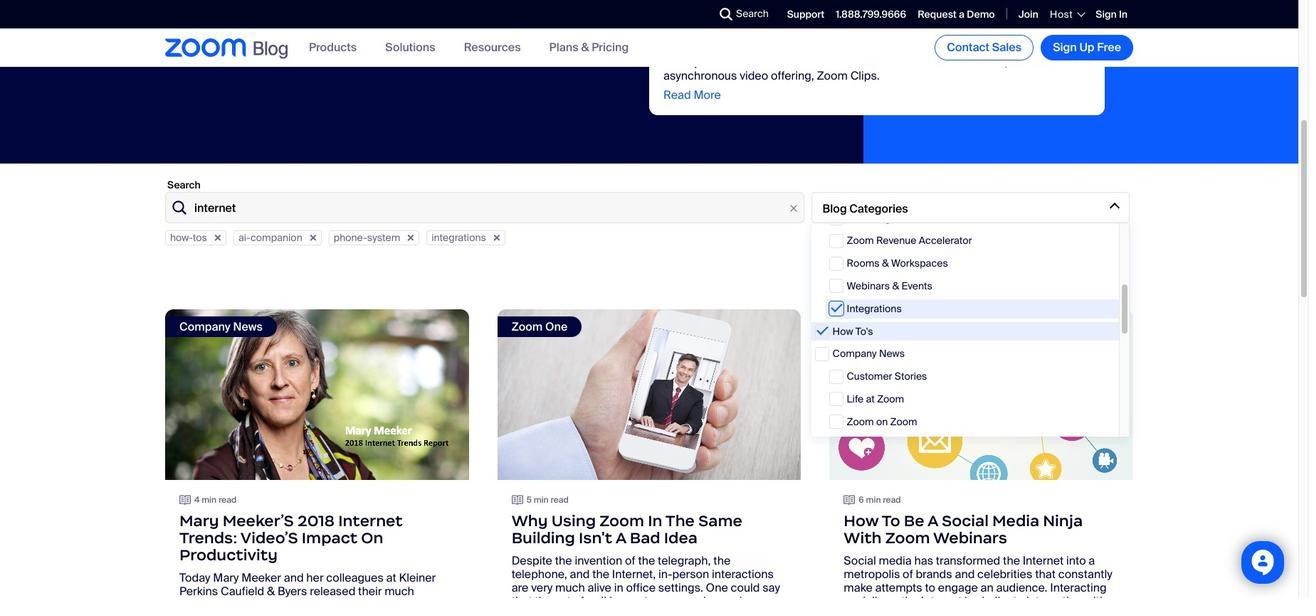 Task type: describe. For each thing, give the bounding box(es) containing it.
1.888.799.9666
[[836, 8, 906, 21]]

clear
[[742, 54, 768, 69]]

a inside why using zoom in the same building isn't a bad idea despite the invention of the telegraph, the telephone, and the internet, in-person interactions are very much alive in office settings. one could say that the act of walking up to a co-worker
[[657, 594, 664, 599]]

system
[[367, 231, 400, 244]]

act
[[555, 594, 571, 599]]

internet down colleagues
[[344, 598, 385, 599]]

& for security
[[887, 438, 894, 451]]

zoom inside why using zoom in the same building isn't a bad idea despite the invention of the telegraph, the telephone, and the internet, in-person interactions are very much alive in office settings. one could say that the act of walking up to a co-worker
[[600, 512, 644, 531]]

sign in
[[1096, 8, 1128, 21]]

stories
[[895, 370, 927, 383]]

on
[[361, 529, 383, 548]]

to inside how to be a social media ninja with zoom webinars social media has transformed the internet into a metropolis of brands and celebrities that constantly make attempts to engage an audience. interacting socially on the internet is similar to interacting w
[[882, 512, 900, 531]]

metropolis
[[844, 567, 900, 582]]

to's
[[856, 325, 873, 338]]

workspaces
[[891, 257, 948, 270]]

video left but
[[860, 12, 903, 32]]

cut
[[878, 54, 895, 69]]

sign up free link
[[1041, 35, 1133, 61]]

very
[[531, 581, 553, 596]]

socially
[[844, 594, 883, 599]]

the down building
[[555, 554, 572, 569]]

0 vertical spatial search
[[736, 7, 769, 20]]

internet up colleagues
[[338, 512, 403, 531]]

min for mary
[[202, 494, 217, 506]]

1 vertical spatial social
[[844, 554, 876, 569]]

make
[[844, 581, 873, 596]]

life
[[847, 393, 864, 406]]

min for why
[[534, 494, 549, 506]]

0 vertical spatial 2018
[[298, 512, 335, 531]]

anticipated
[[179, 598, 238, 599]]

clear search image
[[786, 201, 801, 216]]

in-
[[659, 567, 672, 582]]

1.888.799.9666 link
[[836, 8, 906, 21]]

communication
[[771, 54, 853, 69]]

read for meeker's
[[219, 494, 237, 506]]

integrations
[[847, 302, 902, 315]]

transformed
[[936, 554, 1000, 569]]

internet down brands
[[921, 594, 962, 599]]

categories
[[850, 201, 908, 216]]

zoom one for how
[[844, 320, 900, 334]]

0 vertical spatial webinars
[[847, 280, 890, 293]]

enable
[[704, 54, 740, 69]]

resources
[[464, 40, 521, 55]]

how to's
[[833, 325, 873, 338]]

offering,
[[771, 68, 814, 83]]

logo blog.svg image
[[253, 38, 288, 61]]

idea
[[664, 529, 698, 548]]

interactions
[[712, 567, 774, 582]]

zoom revenue accelerator
[[847, 234, 972, 247]]

more
[[694, 87, 721, 102]]

accelerator
[[919, 234, 972, 247]]

similar
[[976, 594, 1011, 599]]

Search text field
[[165, 192, 804, 224]]

1 horizontal spatial asynchronous
[[784, 30, 896, 49]]

demo
[[967, 8, 995, 21]]

phone-system button
[[329, 231, 419, 245]]

back
[[897, 54, 923, 69]]

zoom on zoom
[[847, 416, 917, 428]]

interacting
[[1026, 594, 1082, 599]]

interacting
[[1050, 581, 1107, 596]]

same
[[698, 512, 742, 531]]

the down "bad"
[[638, 554, 655, 569]]

kleiner
[[399, 571, 436, 586]]

blog categories
[[823, 201, 908, 216]]

schedules?
[[664, 30, 752, 49]]

the up audience.
[[1003, 554, 1020, 569]]

help
[[679, 54, 701, 69]]

sign in link
[[1096, 8, 1128, 21]]

in
[[614, 581, 623, 596]]

over
[[823, 12, 857, 32]]

with
[[844, 529, 882, 548]]

has
[[914, 554, 933, 569]]

contact sales link
[[935, 35, 1034, 61]]

report,
[[279, 598, 314, 599]]

colleagues
[[326, 571, 384, 586]]

0 vertical spatial company news
[[179, 320, 263, 334]]

security
[[847, 438, 884, 451]]

a inside how to be a social media ninja with zoom webinars social media has transformed the internet into a metropolis of brands and celebrities that constantly make attempts to engage an audience. interacting socially on the internet is similar to interacting w
[[1089, 554, 1095, 569]]

person
[[672, 567, 709, 582]]

and inside want to collaborate over video but can't align schedules? try asynchronous video to help enable clear communication and cut back on wasted time, meet our asynchronous video offering, zoom clips. read more
[[856, 54, 875, 69]]

her
[[306, 571, 324, 586]]

how-tos
[[170, 231, 207, 244]]

1 vertical spatial search
[[167, 179, 201, 192]]

& for plans
[[581, 40, 589, 55]]

1 horizontal spatial at
[[866, 393, 875, 406]]

companion
[[251, 231, 302, 244]]

request a demo
[[918, 8, 995, 21]]

zoom logo image
[[165, 39, 246, 57]]

6 min read
[[859, 494, 901, 506]]

why using zoom in the same building isn't a bad idea image
[[497, 310, 801, 480]]

tos
[[193, 231, 207, 244]]

office
[[626, 581, 656, 596]]

sign up free
[[1053, 40, 1121, 55]]

on inside how to be a social media ninja with zoom webinars social media has transformed the internet into a metropolis of brands and celebrities that constantly make attempts to engage an audience. interacting socially on the internet is similar to interacting w
[[885, 594, 899, 599]]

how for to's
[[833, 325, 853, 338]]

and inside how to be a social media ninja with zoom webinars social media has transformed the internet into a metropolis of brands and celebrities that constantly make attempts to engage an audience. interacting socially on the internet is similar to interacting w
[[955, 567, 975, 582]]

mary meeker image
[[165, 310, 469, 480]]

webinars inside how to be a social media ninja with zoom webinars social media has transformed the internet into a metropolis of brands and celebrities that constantly make attempts to engage an audience. interacting socially on the internet is similar to interacting w
[[933, 529, 1007, 548]]

that inside why using zoom in the same building isn't a bad idea despite the invention of the telegraph, the telephone, and the internet, in-person interactions are very much alive in office settings. one could say that the act of walking up to a co-worker
[[512, 594, 532, 599]]

pricing
[[592, 40, 629, 55]]

1 vertical spatial on
[[876, 416, 888, 428]]

much inside mary meeker's 2018 internet trends: video's impact on productivity today mary meeker and her colleagues at kleiner perkins caufield & byers released their much anticipated annual report, 2018 internet trend
[[385, 584, 414, 599]]

settings.
[[658, 581, 703, 596]]

host button
[[1050, 8, 1084, 21]]

& for rooms
[[882, 257, 889, 270]]

building
[[512, 529, 575, 548]]

mary meeker's 2018 internet trends: video's impact on productivity today mary meeker and her colleagues at kleiner perkins caufield & byers released their much anticipated annual report, 2018 internet trend
[[179, 512, 453, 599]]

how-tos button
[[165, 231, 226, 245]]

request
[[918, 8, 957, 21]]

request a demo link
[[918, 8, 995, 21]]

contact sales
[[947, 40, 1022, 55]]

webinars & events
[[847, 280, 933, 293]]

using
[[551, 512, 596, 531]]

the down brands
[[901, 594, 918, 599]]

clips.
[[850, 68, 880, 83]]

1 vertical spatial company
[[833, 348, 877, 360]]

read for to
[[883, 494, 901, 506]]

join
[[1018, 8, 1039, 21]]

free
[[1097, 40, 1121, 55]]

productivity
[[179, 546, 278, 565]]

can't
[[938, 12, 977, 32]]

1 vertical spatial 2018
[[316, 598, 342, 599]]

alive
[[588, 581, 611, 596]]

1 horizontal spatial social
[[942, 512, 989, 531]]

meeker
[[242, 571, 281, 586]]



Task type: locate. For each thing, give the bounding box(es) containing it.
0 horizontal spatial to
[[664, 54, 676, 69]]

1 vertical spatial how
[[844, 512, 879, 531]]

impact
[[302, 529, 358, 548]]

1 horizontal spatial search
[[736, 7, 769, 20]]

& right 'plans'
[[581, 40, 589, 55]]

up
[[1080, 40, 1095, 55]]

0 horizontal spatial that
[[512, 594, 532, 599]]

video up back
[[899, 30, 942, 49]]

1 horizontal spatial sign
[[1096, 8, 1117, 21]]

integrations button
[[427, 231, 505, 245]]

one
[[545, 320, 568, 334], [878, 320, 900, 334], [706, 581, 728, 596]]

1 vertical spatial company news
[[833, 348, 905, 360]]

1 horizontal spatial much
[[555, 581, 585, 596]]

life at zoom
[[847, 393, 904, 406]]

the right person
[[714, 554, 731, 569]]

1 horizontal spatial that
[[1035, 567, 1056, 582]]

sign for sign up free
[[1053, 40, 1077, 55]]

read right 6
[[883, 494, 901, 506]]

1 horizontal spatial one
[[706, 581, 728, 596]]

0 horizontal spatial in
[[648, 512, 662, 531]]

1 vertical spatial that
[[512, 594, 532, 599]]

1 horizontal spatial company news
[[833, 348, 905, 360]]

2 min from the left
[[534, 494, 549, 506]]

2 horizontal spatial min
[[866, 494, 881, 506]]

2 zoom one from the left
[[844, 320, 900, 334]]

1 horizontal spatial in
[[1119, 8, 1128, 21]]

one for using
[[545, 320, 568, 334]]

0 vertical spatial asynchronous
[[784, 30, 896, 49]]

0 vertical spatial at
[[866, 393, 875, 406]]

0 vertical spatial how
[[833, 325, 853, 338]]

0 horizontal spatial a
[[657, 594, 664, 599]]

0 vertical spatial that
[[1035, 567, 1056, 582]]

to right want
[[709, 12, 727, 32]]

2 horizontal spatial one
[[878, 320, 900, 334]]

internet left "into"
[[1023, 554, 1064, 569]]

collaborate
[[730, 12, 820, 32]]

1 horizontal spatial read
[[551, 494, 569, 506]]

to left be
[[882, 512, 900, 531]]

& inside mary meeker's 2018 internet trends: video's impact on productivity today mary meeker and her colleagues at kleiner perkins caufield & byers released their much anticipated annual report, 2018 internet trend
[[267, 584, 275, 599]]

to inside want to collaborate over video but can't align schedules? try asynchronous video to help enable clear communication and cut back on wasted time, meet our asynchronous video offering, zoom clips. read more
[[664, 54, 676, 69]]

1 vertical spatial news
[[879, 348, 905, 360]]

video's
[[240, 529, 298, 548]]

be
[[904, 512, 925, 531]]

search up try at the top right
[[736, 7, 769, 20]]

walking
[[587, 594, 626, 599]]

how for to
[[844, 512, 879, 531]]

of down "bad"
[[625, 554, 635, 569]]

zoom one for why
[[512, 320, 568, 334]]

news
[[233, 320, 263, 334], [879, 348, 905, 360]]

1 vertical spatial a
[[1089, 554, 1095, 569]]

social
[[942, 512, 989, 531], [844, 554, 876, 569]]

virtual
[[847, 212, 876, 225]]

0 horizontal spatial much
[[385, 584, 414, 599]]

to inside why using zoom in the same building isn't a bad idea despite the invention of the telegraph, the telephone, and the internet, in-person interactions are very much alive in office settings. one could say that the act of walking up to a co-worker
[[644, 594, 655, 599]]

0 horizontal spatial news
[[233, 320, 263, 334]]

zoom inside how to be a social media ninja with zoom webinars social media has transformed the internet into a metropolis of brands and celebrities that constantly make attempts to engage an audience. interacting socially on the internet is similar to interacting w
[[885, 529, 930, 548]]

5
[[527, 494, 532, 506]]

solutions
[[385, 40, 435, 55]]

0 vertical spatial mary
[[179, 512, 219, 531]]

& left byers
[[267, 584, 275, 599]]

6
[[859, 494, 864, 506]]

&
[[581, 40, 589, 55], [882, 257, 889, 270], [892, 280, 899, 293], [887, 438, 894, 451], [267, 584, 275, 599]]

0 vertical spatial a
[[959, 8, 965, 21]]

2 horizontal spatial a
[[1089, 554, 1095, 569]]

to left help
[[664, 54, 676, 69]]

asynchronous up more
[[664, 68, 737, 83]]

a right be
[[928, 512, 938, 531]]

on right socially
[[885, 594, 899, 599]]

& left privacy at the right bottom of page
[[887, 438, 894, 451]]

0 horizontal spatial company
[[179, 320, 231, 334]]

and up is
[[955, 567, 975, 582]]

2018 up her
[[298, 512, 335, 531]]

webinars down rooms
[[847, 280, 890, 293]]

are
[[512, 581, 529, 596]]

& for webinars
[[892, 280, 899, 293]]

1 horizontal spatial news
[[879, 348, 905, 360]]

0 horizontal spatial social
[[844, 554, 876, 569]]

to left engage
[[925, 581, 936, 596]]

how inside how to be a social media ninja with zoom webinars social media has transformed the internet into a metropolis of brands and celebrities that constantly make attempts to engage an audience. interacting socially on the internet is similar to interacting w
[[844, 512, 879, 531]]

1 horizontal spatial to
[[882, 512, 900, 531]]

of right act
[[574, 594, 584, 599]]

min right 5
[[534, 494, 549, 506]]

1 vertical spatial to
[[882, 512, 900, 531]]

a left co-
[[657, 594, 664, 599]]

join link
[[1018, 8, 1039, 21]]

0 horizontal spatial one
[[545, 320, 568, 334]]

that down telephone,
[[512, 594, 532, 599]]

attempts
[[875, 581, 922, 596]]

sales
[[992, 40, 1022, 55]]

0 horizontal spatial read
[[219, 494, 237, 506]]

1 vertical spatial in
[[648, 512, 662, 531]]

search up how- at top left
[[167, 179, 201, 192]]

and inside why using zoom in the same building isn't a bad idea despite the invention of the telegraph, the telephone, and the internet, in-person interactions are very much alive in office settings. one could say that the act of walking up to a co-worker
[[570, 567, 590, 582]]

asynchronous
[[784, 30, 896, 49], [664, 68, 737, 83]]

support
[[787, 8, 825, 21]]

time,
[[982, 54, 1008, 69]]

resources button
[[464, 40, 521, 55]]

products button
[[309, 40, 357, 55]]

1 read from the left
[[219, 494, 237, 506]]

invention
[[575, 554, 622, 569]]

on inside want to collaborate over video but can't align schedules? try asynchronous video to help enable clear communication and cut back on wasted time, meet our asynchronous video offering, zoom clips. read more
[[925, 54, 939, 69]]

telephone,
[[512, 567, 567, 582]]

solutions button
[[385, 40, 435, 55]]

zoom
[[817, 68, 848, 83], [847, 234, 874, 247], [512, 320, 543, 334], [844, 320, 875, 334], [877, 393, 904, 406], [847, 416, 874, 428], [890, 416, 917, 428], [600, 512, 644, 531], [885, 529, 930, 548]]

at right the life
[[866, 393, 875, 406]]

1 horizontal spatial webinars
[[933, 529, 1007, 548]]

to right up at left bottom
[[644, 594, 655, 599]]

1 vertical spatial mary
[[213, 571, 239, 586]]

read more link
[[664, 87, 721, 102]]

that up interacting
[[1035, 567, 1056, 582]]

0 vertical spatial to
[[664, 54, 676, 69]]

up
[[628, 594, 642, 599]]

zoom inside want to collaborate over video but can't align schedules? try asynchronous video to help enable clear communication and cut back on wasted time, meet our asynchronous video offering, zoom clips. read more
[[817, 68, 848, 83]]

company
[[179, 320, 231, 334], [833, 348, 877, 360]]

0 vertical spatial in
[[1119, 8, 1128, 21]]

align
[[981, 12, 1019, 32]]

0 horizontal spatial zoom one
[[512, 320, 568, 334]]

how to be a social media ninja with zoom webinars image
[[830, 310, 1133, 480]]

on right back
[[925, 54, 939, 69]]

0 horizontal spatial a
[[616, 529, 626, 548]]

social down with
[[844, 554, 876, 569]]

0 vertical spatial company
[[179, 320, 231, 334]]

sign for sign in
[[1096, 8, 1117, 21]]

caufield
[[221, 584, 264, 599]]

webinars
[[847, 280, 890, 293], [933, 529, 1007, 548]]

2 read from the left
[[551, 494, 569, 506]]

internet,
[[612, 567, 656, 582]]

0 vertical spatial sign
[[1096, 8, 1117, 21]]

at right their in the bottom left of the page
[[386, 571, 396, 586]]

0 horizontal spatial search
[[167, 179, 201, 192]]

plans
[[549, 40, 579, 55]]

min right 6
[[866, 494, 881, 506]]

in
[[1119, 8, 1128, 21], [648, 512, 662, 531]]

0 horizontal spatial of
[[574, 594, 584, 599]]

0 horizontal spatial company news
[[179, 320, 263, 334]]

read for using
[[551, 494, 569, 506]]

in up 'free'
[[1119, 8, 1128, 21]]

1 horizontal spatial of
[[625, 554, 635, 569]]

customer
[[847, 370, 892, 383]]

2 vertical spatial a
[[657, 594, 664, 599]]

wasted
[[941, 54, 979, 69]]

isn't
[[579, 529, 612, 548]]

one inside why using zoom in the same building isn't a bad idea despite the invention of the telegraph, the telephone, and the internet, in-person interactions are very much alive in office settings. one could say that the act of walking up to a co-worker
[[706, 581, 728, 596]]

0 horizontal spatial asynchronous
[[664, 68, 737, 83]]

1 min from the left
[[202, 494, 217, 506]]

could
[[731, 581, 760, 596]]

zoom one
[[512, 320, 568, 334], [844, 320, 900, 334]]

media
[[992, 512, 1040, 531]]

of
[[625, 554, 635, 569], [903, 567, 913, 582], [574, 594, 584, 599]]

trends:
[[179, 529, 237, 548]]

telegraph,
[[658, 554, 711, 569]]

1 horizontal spatial a
[[928, 512, 938, 531]]

mary down productivity
[[213, 571, 239, 586]]

0 vertical spatial social
[[942, 512, 989, 531]]

a inside how to be a social media ninja with zoom webinars social media has transformed the internet into a metropolis of brands and celebrities that constantly make attempts to engage an audience. interacting socially on the internet is similar to interacting w
[[928, 512, 938, 531]]

min right 4
[[202, 494, 217, 506]]

1 horizontal spatial a
[[959, 8, 965, 21]]

a left "bad"
[[616, 529, 626, 548]]

0 vertical spatial on
[[925, 54, 939, 69]]

4 min read
[[194, 494, 237, 506]]

sign inside sign up free 'link'
[[1053, 40, 1077, 55]]

2018 down her
[[316, 598, 342, 599]]

co-
[[666, 594, 684, 599]]

video right enable
[[740, 68, 768, 83]]

3 read from the left
[[883, 494, 901, 506]]

and up report,
[[284, 571, 304, 586]]

1 vertical spatial webinars
[[933, 529, 1007, 548]]

& right rooms
[[882, 257, 889, 270]]

1 horizontal spatial min
[[534, 494, 549, 506]]

celebrities
[[978, 567, 1033, 582]]

1 zoom one from the left
[[512, 320, 568, 334]]

plans & pricing
[[549, 40, 629, 55]]

and left cut
[[856, 54, 875, 69]]

sign up 'free'
[[1096, 8, 1117, 21]]

blog
[[823, 201, 847, 216]]

say
[[763, 581, 780, 596]]

& left events
[[892, 280, 899, 293]]

much right "very" in the bottom of the page
[[555, 581, 585, 596]]

a left the 'demo'
[[959, 8, 965, 21]]

much right their in the bottom left of the page
[[385, 584, 414, 599]]

a inside why using zoom in the same building isn't a bad idea despite the invention of the telegraph, the telephone, and the internet, in-person interactions are very much alive in office settings. one could say that the act of walking up to a co-worker
[[616, 529, 626, 548]]

2 horizontal spatial read
[[883, 494, 901, 506]]

asynchronous up communication
[[784, 30, 896, 49]]

4
[[194, 494, 200, 506]]

1 vertical spatial at
[[386, 571, 396, 586]]

an
[[981, 581, 994, 596]]

0 horizontal spatial webinars
[[847, 280, 890, 293]]

one for to
[[878, 320, 900, 334]]

that inside how to be a social media ninja with zoom webinars social media has transformed the internet into a metropolis of brands and celebrities that constantly make attempts to engage an audience. interacting socially on the internet is similar to interacting w
[[1035, 567, 1056, 582]]

3 min from the left
[[866, 494, 881, 506]]

rooms
[[847, 257, 880, 270]]

events
[[902, 280, 933, 293]]

min for how
[[866, 494, 881, 506]]

the left "in"
[[592, 567, 609, 582]]

0 vertical spatial news
[[233, 320, 263, 334]]

ninja
[[1043, 512, 1083, 531]]

security & privacy
[[847, 438, 928, 451]]

and inside mary meeker's 2018 internet trends: video's impact on productivity today mary meeker and her colleagues at kleiner perkins caufield & byers released their much anticipated annual report, 2018 internet trend
[[284, 571, 304, 586]]

today
[[179, 571, 210, 586]]

search image
[[720, 8, 733, 21], [720, 8, 733, 21]]

None search field
[[668, 3, 723, 26]]

ai-companion button
[[233, 231, 322, 245]]

a
[[928, 512, 938, 531], [616, 529, 626, 548]]

much inside why using zoom in the same building isn't a bad idea despite the invention of the telegraph, the telephone, and the internet, in-person interactions are very much alive in office settings. one could say that the act of walking up to a co-worker
[[555, 581, 585, 596]]

social up the transformed on the bottom right
[[942, 512, 989, 531]]

integrations
[[432, 231, 486, 244]]

read right 4
[[219, 494, 237, 506]]

audience.
[[996, 581, 1048, 596]]

a right "into"
[[1089, 554, 1095, 569]]

brands
[[916, 567, 952, 582]]

2 vertical spatial on
[[885, 594, 899, 599]]

mary down 4
[[179, 512, 219, 531]]

annual
[[241, 598, 276, 599]]

of inside how to be a social media ninja with zoom webinars social media has transformed the internet into a metropolis of brands and celebrities that constantly make attempts to engage an audience. interacting socially on the internet is similar to interacting w
[[903, 567, 913, 582]]

on up security & privacy
[[876, 416, 888, 428]]

their
[[358, 584, 382, 599]]

how to be a social media ninja with zoom webinars social media has transformed the internet into a metropolis of brands and celebrities that constantly make attempts to engage an audience. interacting socially on the internet is similar to interacting w
[[844, 512, 1113, 599]]

2 horizontal spatial of
[[903, 567, 913, 582]]

a
[[959, 8, 965, 21], [1089, 554, 1095, 569], [657, 594, 664, 599]]

1 vertical spatial asynchronous
[[664, 68, 737, 83]]

1 horizontal spatial company
[[833, 348, 877, 360]]

try
[[755, 30, 780, 49]]

and up act
[[570, 567, 590, 582]]

to inside want to collaborate over video but can't align schedules? try asynchronous video to help enable clear communication and cut back on wasted time, meet our asynchronous video offering, zoom clips. read more
[[709, 12, 727, 32]]

the left act
[[535, 594, 552, 599]]

0 horizontal spatial sign
[[1053, 40, 1077, 55]]

read up using
[[551, 494, 569, 506]]

0 horizontal spatial at
[[386, 571, 396, 586]]

to right the similar
[[1013, 594, 1024, 599]]

sign left up
[[1053, 40, 1077, 55]]

1 horizontal spatial zoom one
[[844, 320, 900, 334]]

0 horizontal spatial min
[[202, 494, 217, 506]]

phone-system
[[334, 231, 400, 244]]

ai-companion
[[238, 231, 302, 244]]

at inside mary meeker's 2018 internet trends: video's impact on productivity today mary meeker and her colleagues at kleiner perkins caufield & byers released their much anticipated annual report, 2018 internet trend
[[386, 571, 396, 586]]

in inside why using zoom in the same building isn't a bad idea despite the invention of the telegraph, the telephone, and the internet, in-person interactions are very much alive in office settings. one could say that the act of walking up to a co-worker
[[648, 512, 662, 531]]

how left to's in the bottom of the page
[[833, 325, 853, 338]]

how down 6
[[844, 512, 879, 531]]

in left the
[[648, 512, 662, 531]]

privacy
[[896, 438, 928, 451]]

of left 'has'
[[903, 567, 913, 582]]

1 vertical spatial sign
[[1053, 40, 1077, 55]]

webinars up the transformed on the bottom right
[[933, 529, 1007, 548]]



Task type: vqa. For each thing, say whether or not it's contained in the screenshot.
Building
yes



